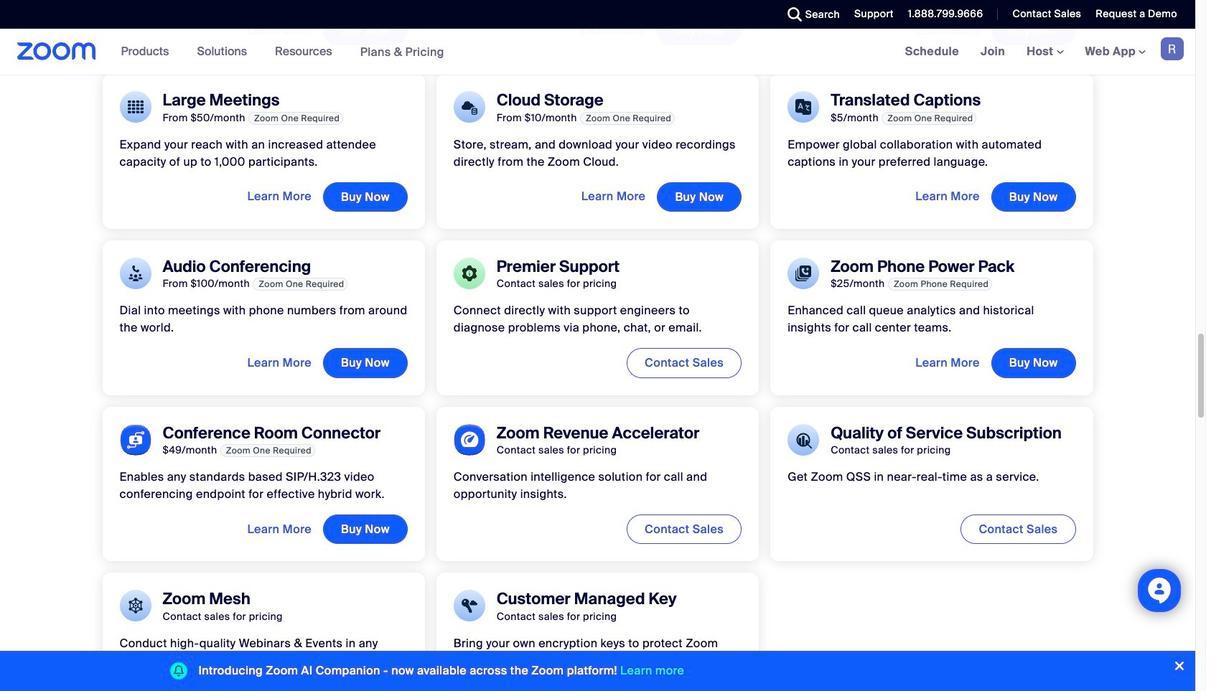 Task type: describe. For each thing, give the bounding box(es) containing it.
profile picture image
[[1162, 37, 1185, 60]]

product information navigation
[[110, 29, 455, 75]]



Task type: locate. For each thing, give the bounding box(es) containing it.
banner
[[0, 29, 1196, 75]]

meetings navigation
[[895, 29, 1196, 75]]

zoom logo image
[[17, 42, 96, 60]]



Task type: vqa. For each thing, say whether or not it's contained in the screenshot.
banner
yes



